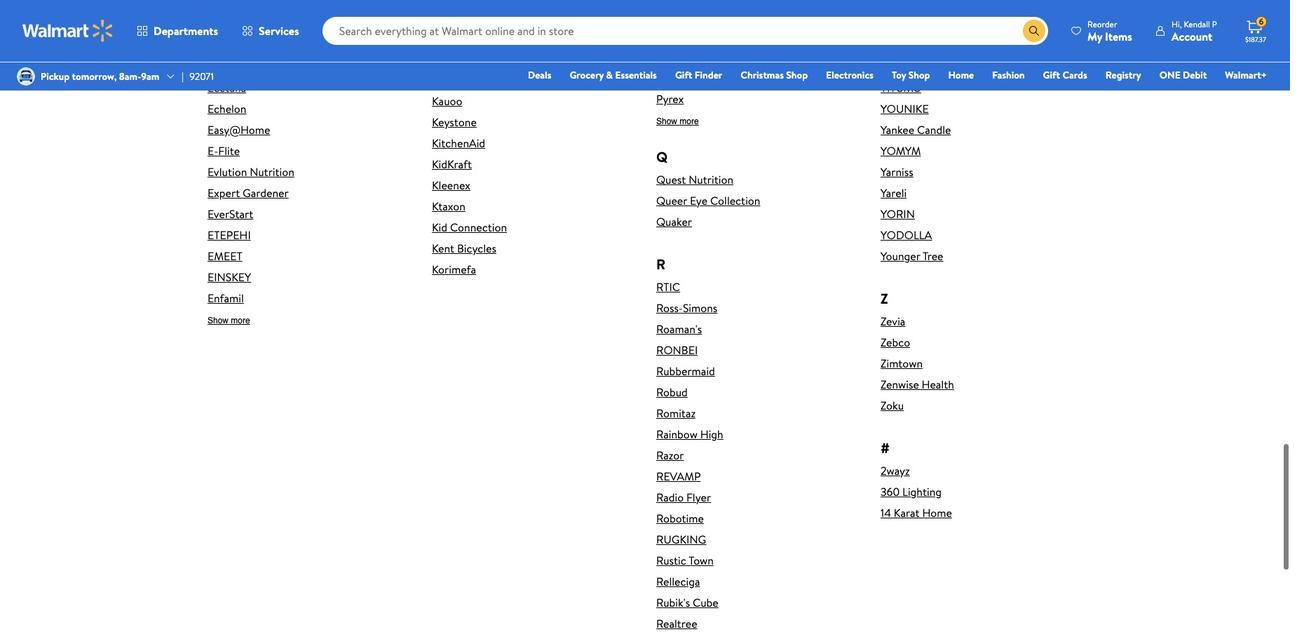 Task type: vqa. For each thing, say whether or not it's contained in the screenshot.
Outdoor within the $54.99 ASR Outdoor 10L Collapsible Bucket and Stand with Sifter Classifier Screens Gold Panning Kits 7pc
no



Task type: describe. For each thing, give the bounding box(es) containing it.
yitumu link
[[881, 80, 1083, 95]]

shot
[[892, 15, 914, 30]]

yareli
[[881, 185, 907, 201]]

kamado joe kipozi kofun
[[432, 9, 491, 67]]

rainbow high link
[[657, 426, 859, 442]]

yarniss link
[[881, 164, 1083, 180]]

$187.37
[[1246, 34, 1267, 44]]

pavoi link
[[657, 7, 859, 22]]

robotime
[[657, 511, 704, 526]]

roaman's link
[[657, 321, 859, 337]]

kauoo link
[[432, 93, 634, 109]]

1 horizontal spatial show more button
[[657, 116, 699, 127]]

ronbei
[[657, 342, 698, 358]]

kitchenaid
[[432, 135, 486, 151]]

evlution
[[208, 164, 247, 180]]

zevia
[[881, 314, 906, 329]]

christmas
[[741, 68, 784, 82]]

pure life link
[[657, 70, 859, 86]]

emeet
[[208, 248, 243, 264]]

tree
[[923, 248, 944, 264]]

nutrition inside q quest nutrition queer eye collection quaker
[[689, 172, 734, 187]]

reorder
[[1088, 18, 1118, 30]]

kauoo keystone kitchenaid kidkraft kleenex ktaxon kid connection kent bicycles korimefa
[[432, 93, 507, 277]]

kent
[[432, 241, 455, 256]]

lighting
[[903, 484, 942, 499]]

zebco link
[[881, 335, 1083, 350]]

2wayz link
[[881, 463, 1083, 478]]

korimefa link
[[432, 262, 634, 277]]

water
[[250, 38, 279, 53]]

nutrition inside eco soul essentia water exclusivo mezcla ecetana echelon easy@home e-flite evlution nutrition expert gardener everstart etepehi emeet einskey enfamil
[[250, 164, 295, 180]]

walmart image
[[22, 20, 114, 42]]

e-
[[208, 143, 218, 158]]

2wayz
[[881, 463, 910, 478]]

search icon image
[[1029, 25, 1040, 36]]

360 lighting link
[[881, 484, 1083, 499]]

debit
[[1184, 68, 1208, 82]]

deals link
[[522, 67, 558, 83]]

easy@home link
[[208, 122, 410, 137]]

one debit
[[1160, 68, 1208, 82]]

deals
[[528, 68, 552, 82]]

rustic
[[657, 553, 687, 568]]

pickup
[[41, 69, 70, 83]]

0 vertical spatial more
[[680, 116, 699, 126]]

|
[[182, 69, 184, 83]]

echelon
[[208, 101, 247, 116]]

christmas shop
[[741, 68, 808, 82]]

shop for christmas shop
[[787, 68, 808, 82]]

departments button
[[125, 14, 230, 48]]

y yitumu younike yankee candle yomym yarniss yareli yorin yodolla younger tree
[[881, 55, 952, 264]]

8am-
[[119, 69, 141, 83]]

collection
[[711, 193, 761, 208]]

eye
[[690, 193, 708, 208]]

ecetana link
[[208, 80, 410, 95]]

realtree
[[657, 616, 698, 631]]

easy@home
[[208, 122, 270, 137]]

ecetana
[[208, 80, 246, 95]]

1 vertical spatial show more button
[[208, 316, 250, 326]]

etepehi link
[[208, 227, 410, 243]]

rustic town link
[[657, 553, 859, 568]]

fashion link
[[986, 67, 1032, 83]]

yankee
[[881, 122, 915, 137]]

kidkraft link
[[432, 156, 634, 172]]

pickup tomorrow, 8am-9am
[[41, 69, 159, 83]]

hi, kendall p account
[[1172, 18, 1218, 44]]

home inside "# 2wayz 360 lighting 14 karat home"
[[923, 505, 953, 520]]

gift for gift finder
[[676, 68, 693, 82]]

| 92071
[[182, 69, 214, 83]]

christmas shop link
[[735, 67, 815, 83]]

eco
[[208, 17, 231, 32]]

enfamil
[[208, 290, 244, 306]]

quaker link
[[657, 214, 859, 229]]

account
[[1172, 28, 1213, 44]]

essentials
[[616, 68, 657, 82]]

kipozi
[[432, 30, 467, 46]]

gift cards link
[[1037, 67, 1094, 83]]

zenwise
[[881, 377, 920, 392]]

# 2wayz 360 lighting 14 karat home
[[881, 438, 953, 520]]

show more for rightmost show more button
[[657, 116, 699, 126]]

revamp
[[657, 469, 701, 484]]

planters link
[[657, 49, 859, 64]]

younger tree link
[[881, 248, 1083, 264]]

exclusivo mezcla link
[[208, 59, 410, 74]]

kidkraft
[[432, 156, 472, 172]]

6 $187.37
[[1246, 16, 1267, 44]]

yarniss
[[881, 164, 914, 180]]

revamp link
[[657, 469, 859, 484]]

yodolla link
[[881, 227, 1083, 243]]

toy
[[892, 68, 907, 82]]

essentia
[[208, 38, 247, 53]]

p
[[1213, 18, 1218, 30]]

realtree link
[[657, 616, 859, 631]]

robotime link
[[657, 511, 859, 526]]



Task type: locate. For each thing, give the bounding box(es) containing it.
radio flyer link
[[657, 490, 859, 505]]

1 gift from the left
[[676, 68, 693, 82]]

gift inside gift cards link
[[1044, 68, 1061, 82]]

pavoi
[[657, 7, 683, 22]]

services
[[259, 23, 299, 39]]

yodolla
[[881, 227, 933, 243]]

0 horizontal spatial shop
[[787, 68, 808, 82]]

more down enfamil
[[231, 316, 250, 325]]

0 vertical spatial home
[[949, 68, 975, 82]]

0 horizontal spatial more
[[231, 316, 250, 325]]

home inside the home link
[[949, 68, 975, 82]]

show more button down enfamil
[[208, 316, 250, 326]]

planters
[[657, 49, 696, 64]]

kipozi link
[[432, 30, 634, 46]]

0 horizontal spatial show
[[208, 316, 229, 325]]

kamado joe link
[[432, 9, 634, 24]]

kleenex link
[[432, 177, 634, 193]]

health
[[922, 377, 955, 392]]

candle
[[918, 122, 952, 137]]

walmart+ link
[[1220, 67, 1274, 83]]

town
[[689, 553, 714, 568]]

younike
[[881, 101, 929, 116]]

kendall
[[1185, 18, 1211, 30]]

zimtown
[[881, 356, 923, 371]]

more down pyrex
[[680, 116, 699, 126]]

enfamil link
[[208, 290, 410, 306]]

1 vertical spatial home
[[923, 505, 953, 520]]

more
[[680, 116, 699, 126], [231, 316, 250, 325]]

essentia water link
[[208, 38, 410, 53]]

gift inside 'gift finder' link
[[676, 68, 693, 82]]

quaker
[[657, 214, 692, 229]]

0 horizontal spatial show more
[[208, 316, 250, 325]]

show down pyrex
[[657, 116, 678, 126]]

rugking link
[[657, 532, 859, 547]]

z
[[881, 289, 889, 308]]

2 gift from the left
[[1044, 68, 1061, 82]]

everstart link
[[208, 206, 410, 222]]

yankee candle link
[[881, 122, 1083, 137]]

registry
[[1106, 68, 1142, 82]]

kent bicycles link
[[432, 241, 634, 256]]

shop
[[787, 68, 808, 82], [909, 68, 931, 82]]

nutrition up gardener
[[250, 164, 295, 180]]

home link
[[942, 67, 981, 83]]

show more for the bottommost show more button
[[208, 316, 250, 325]]

flite
[[218, 143, 240, 158]]

2 shop from the left
[[909, 68, 931, 82]]

gift for gift cards
[[1044, 68, 1061, 82]]

1 vertical spatial show
[[208, 316, 229, 325]]

einskey link
[[208, 269, 410, 285]]

q quest nutrition queer eye collection quaker
[[657, 147, 761, 229]]

romitaz
[[657, 405, 696, 421]]

rugking
[[657, 532, 707, 547]]

0 horizontal spatial show more button
[[208, 316, 250, 326]]

0 vertical spatial show more
[[657, 116, 699, 126]]

1 horizontal spatial shop
[[909, 68, 931, 82]]

0 vertical spatial show more button
[[657, 116, 699, 127]]

1 horizontal spatial nutrition
[[689, 172, 734, 187]]

Search search field
[[322, 17, 1049, 45]]

yorin link
[[881, 206, 1083, 222]]

shop right christmas at top right
[[787, 68, 808, 82]]

nutrition up eye
[[689, 172, 734, 187]]

0 horizontal spatial nutrition
[[250, 164, 295, 180]]

6
[[1260, 16, 1264, 28]]

younike link
[[881, 101, 1083, 116]]

robud
[[657, 384, 688, 400]]

1 horizontal spatial show
[[657, 116, 678, 126]]

reorder my items
[[1088, 18, 1133, 44]]

quest
[[657, 172, 686, 187]]

pyrex
[[657, 91, 684, 107]]

1 vertical spatial more
[[231, 316, 250, 325]]

ktaxon
[[432, 198, 466, 214]]

life
[[682, 70, 700, 86]]

show more down enfamil
[[208, 316, 250, 325]]

x-shot link
[[881, 15, 1083, 30]]

keystone link
[[432, 114, 634, 130]]

0 vertical spatial show
[[657, 116, 678, 126]]

 image
[[17, 67, 35, 86]]

queer
[[657, 193, 688, 208]]

gift finder
[[676, 68, 723, 82]]

services button
[[230, 14, 311, 48]]

exclusivo
[[208, 59, 252, 74]]

etepehi
[[208, 227, 251, 243]]

yorin
[[881, 206, 915, 222]]

pyrex link
[[657, 91, 859, 107]]

show down enfamil
[[208, 316, 229, 325]]

rtic link
[[657, 279, 859, 295]]

9am
[[141, 69, 159, 83]]

home down lighting
[[923, 505, 953, 520]]

kofun link
[[432, 51, 634, 67]]

zoku
[[881, 398, 904, 413]]

shop right toy
[[909, 68, 931, 82]]

karat
[[894, 505, 920, 520]]

gardener
[[243, 185, 289, 201]]

rubik's cube link
[[657, 595, 859, 610]]

show more down pyrex
[[657, 116, 699, 126]]

home up "younike" link
[[949, 68, 975, 82]]

z zevia zebco zimtown zenwise health zoku
[[881, 289, 955, 413]]

grocery
[[570, 68, 604, 82]]

q
[[657, 147, 668, 166]]

1 vertical spatial show more
[[208, 316, 250, 325]]

evlution nutrition link
[[208, 164, 410, 180]]

gift finder link
[[669, 67, 729, 83]]

joe
[[474, 9, 491, 24]]

planters pure life pyrex
[[657, 49, 700, 107]]

14
[[881, 505, 892, 520]]

my
[[1088, 28, 1103, 44]]

show more button down pyrex
[[657, 116, 699, 127]]

Walmart Site-Wide search field
[[322, 17, 1049, 45]]

shop for toy shop
[[909, 68, 931, 82]]

360
[[881, 484, 900, 499]]

yareli link
[[881, 185, 1083, 201]]

high
[[701, 426, 724, 442]]

yomym link
[[881, 143, 1083, 158]]

echelon link
[[208, 101, 410, 116]]

connection
[[450, 219, 507, 235]]

1 shop from the left
[[787, 68, 808, 82]]

1 horizontal spatial show more
[[657, 116, 699, 126]]

kauoo
[[432, 93, 463, 109]]

one
[[1160, 68, 1181, 82]]

walmart+
[[1226, 68, 1268, 82]]

one debit link
[[1154, 67, 1214, 83]]

0 horizontal spatial gift
[[676, 68, 693, 82]]

ross-simons link
[[657, 300, 859, 316]]

items
[[1106, 28, 1133, 44]]

1 horizontal spatial gift
[[1044, 68, 1061, 82]]

1 horizontal spatial more
[[680, 116, 699, 126]]



